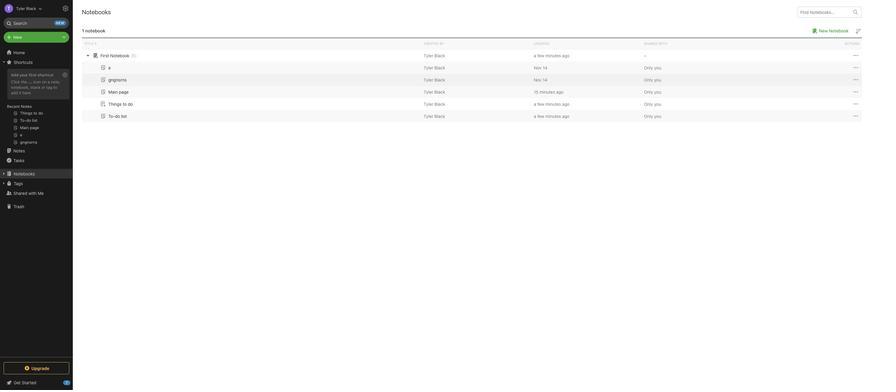 Task type: describe. For each thing, give the bounding box(es) containing it.
only for to
[[645, 102, 654, 107]]

tasks
[[13, 158, 24, 163]]

tyler inside first notebook row
[[424, 53, 434, 58]]

main page
[[108, 89, 129, 95]]

you for do
[[655, 114, 662, 119]]

only you for page
[[645, 89, 662, 95]]

shortcuts
[[14, 60, 33, 65]]

the
[[21, 80, 27, 84]]

minutes inside the main page row
[[540, 89, 556, 95]]

notebook,
[[11, 85, 29, 90]]

tag
[[46, 85, 52, 90]]

settings image
[[62, 5, 69, 12]]

trash
[[13, 204, 24, 209]]

tyler black inside field
[[16, 6, 36, 11]]

to-do list 5 element
[[108, 114, 127, 119]]

only you inside e row
[[645, 65, 662, 70]]

upgrade button
[[4, 363, 69, 375]]

few inside first notebook row
[[538, 53, 545, 58]]

new notebook
[[820, 28, 850, 33]]

tyler black inside first notebook row
[[424, 53, 446, 58]]

0 vertical spatial notebooks
[[82, 9, 111, 15]]

black inside field
[[26, 6, 36, 11]]

title button
[[82, 38, 422, 49]]

only inside gngnsrns row
[[645, 77, 654, 82]]

note,
[[51, 80, 60, 84]]

click to collapse image
[[71, 380, 75, 387]]

minutes for more actions field inside first notebook row
[[546, 53, 562, 58]]

black for things to do
[[435, 102, 446, 107]]

a inside icon on a note, notebook, stack or tag to add it here.
[[48, 80, 50, 84]]

ago inside the main page row
[[557, 89, 564, 95]]

new button
[[4, 32, 69, 43]]

expand tags image
[[2, 181, 6, 186]]

more actions image for do
[[853, 113, 860, 120]]

tyler for e
[[424, 65, 434, 70]]

click the ...
[[11, 80, 32, 84]]

black for e
[[435, 65, 446, 70]]

notebooks link
[[0, 169, 73, 179]]

created
[[424, 42, 439, 46]]

nov 14 for e
[[534, 65, 548, 70]]

only you inside gngnsrns row
[[645, 77, 662, 82]]

do inside things to do button
[[128, 102, 133, 107]]

you for to
[[655, 102, 662, 107]]

click
[[11, 80, 20, 84]]

tags
[[14, 181, 23, 186]]

only you for to
[[645, 102, 662, 107]]

more actions field for e
[[853, 64, 860, 71]]

more actions field for to-do list
[[853, 113, 860, 120]]

arrow image
[[84, 52, 92, 59]]

e
[[108, 65, 111, 70]]

updated
[[534, 42, 550, 46]]

main
[[108, 89, 118, 95]]

e row
[[82, 62, 863, 74]]

get
[[14, 381, 21, 386]]

new for new
[[13, 35, 22, 40]]

a few minutes ago for things to do
[[534, 102, 570, 107]]

a for things to do row
[[534, 102, 537, 107]]

minutes for more actions field in things to do row
[[546, 102, 562, 107]]

1 notebook
[[82, 28, 105, 33]]

row group inside notebooks element
[[82, 50, 863, 122]]

to inside icon on a note, notebook, stack or tag to add it here.
[[53, 85, 57, 90]]

actions button
[[753, 38, 863, 49]]

to-do list row
[[82, 110, 863, 122]]

more actions field for things to do
[[853, 100, 860, 108]]

tyler for things to do
[[424, 102, 434, 107]]

nov for gngnsrns
[[534, 77, 542, 82]]

few for to-do list
[[538, 114, 545, 119]]

tyler inside tyler black field
[[16, 6, 25, 11]]

only for page
[[645, 89, 654, 95]]

on
[[42, 80, 47, 84]]

only you for do
[[645, 114, 662, 119]]

it
[[19, 90, 21, 95]]

5
[[133, 53, 135, 58]]

shared with button
[[642, 38, 753, 49]]

updated button
[[532, 38, 642, 49]]

recent
[[7, 104, 20, 109]]

Sort field
[[856, 27, 863, 35]]

1
[[82, 28, 84, 33]]

title
[[84, 42, 94, 46]]

add
[[11, 73, 18, 77]]

shared with me link
[[0, 189, 73, 198]]

14 for gngnsrns
[[543, 77, 548, 82]]

tyler black for gngnsrns
[[424, 77, 446, 82]]

things to do button
[[100, 101, 133, 108]]

a for to-do list row
[[534, 114, 537, 119]]

first
[[29, 73, 37, 77]]

notebook for new
[[830, 28, 850, 33]]

1 more actions image from the top
[[853, 52, 860, 59]]

1 vertical spatial notes
[[13, 148, 25, 154]]

notebooks element
[[73, 0, 872, 391]]

home
[[13, 50, 25, 55]]

created by button
[[422, 38, 532, 49]]

things to do row
[[82, 98, 863, 110]]

a for first notebook row
[[534, 53, 537, 58]]

you inside gngnsrns row
[[655, 77, 662, 82]]

get started
[[14, 381, 36, 386]]

your
[[20, 73, 28, 77]]

with
[[659, 42, 668, 46]]

new
[[56, 21, 64, 25]]

actions
[[846, 42, 860, 46]]

main page 3 element
[[108, 89, 129, 95]]

only inside e row
[[645, 65, 654, 70]]

)
[[135, 53, 137, 58]]

add your first shortcut
[[11, 73, 53, 77]]

Account field
[[0, 2, 42, 15]]

tree containing home
[[0, 48, 73, 357]]

(
[[131, 53, 133, 58]]

sort options image
[[856, 28, 863, 35]]

nov for e
[[534, 65, 542, 70]]

started
[[22, 381, 36, 386]]

first notebook ( 5 )
[[101, 53, 137, 58]]

tasks button
[[0, 156, 73, 166]]



Task type: vqa. For each thing, say whether or not it's contained in the screenshot.
for for 7
no



Task type: locate. For each thing, give the bounding box(es) containing it.
gngnsrns row
[[82, 74, 863, 86]]

icon on a note, notebook, stack or tag to add it here.
[[11, 80, 60, 95]]

2 more actions image from the top
[[853, 64, 860, 71]]

4 more actions field from the top
[[853, 88, 860, 96]]

2 14 from the top
[[543, 77, 548, 82]]

2 nov 14 from the top
[[534, 77, 548, 82]]

a inside things to do row
[[534, 102, 537, 107]]

few inside to-do list row
[[538, 114, 545, 119]]

14 inside gngnsrns row
[[543, 77, 548, 82]]

things to do
[[108, 102, 133, 107]]

more actions field for main page
[[853, 88, 860, 96]]

0 horizontal spatial notebook
[[110, 53, 129, 58]]

new notebook button
[[811, 27, 850, 35]]

0 vertical spatial to
[[53, 85, 57, 90]]

home link
[[0, 48, 73, 57]]

minutes for more actions field in the to-do list row
[[546, 114, 562, 119]]

only you inside things to do row
[[645, 102, 662, 107]]

only inside the main page row
[[645, 89, 654, 95]]

e button
[[100, 64, 111, 71]]

more actions field inside first notebook row
[[853, 52, 860, 59]]

tags button
[[0, 179, 73, 189]]

tyler inside things to do row
[[424, 102, 434, 107]]

ago
[[563, 53, 570, 58], [557, 89, 564, 95], [563, 102, 570, 107], [563, 114, 570, 119]]

1 vertical spatial nov 14
[[534, 77, 548, 82]]

4 only you from the top
[[645, 102, 662, 107]]

to right things
[[123, 102, 127, 107]]

1 vertical spatial nov
[[534, 77, 542, 82]]

black inside e row
[[435, 65, 446, 70]]

first
[[101, 53, 109, 58]]

tyler black for to-do list
[[424, 114, 446, 119]]

tyler inside gngnsrns row
[[424, 77, 434, 82]]

notebooks
[[82, 9, 111, 15], [14, 171, 35, 177]]

more actions field inside the main page row
[[853, 88, 860, 96]]

3 more actions image from the top
[[853, 88, 860, 96]]

new up home
[[13, 35, 22, 40]]

2 nov from the top
[[534, 77, 542, 82]]

group containing add your first shortcut
[[0, 67, 73, 149]]

nov 14 for gngnsrns
[[534, 77, 548, 82]]

minutes
[[546, 53, 562, 58], [540, 89, 556, 95], [546, 102, 562, 107], [546, 114, 562, 119]]

black for to-do list
[[435, 114, 446, 119]]

tyler black inside e row
[[424, 65, 446, 70]]

new
[[820, 28, 829, 33], [13, 35, 22, 40]]

you for page
[[655, 89, 662, 95]]

main page button
[[100, 88, 129, 96]]

ago inside things to do row
[[563, 102, 570, 107]]

more actions field inside gngnsrns row
[[853, 76, 860, 84]]

1 you from the top
[[655, 65, 662, 70]]

do left list
[[115, 114, 120, 119]]

created by
[[424, 42, 445, 46]]

5 more actions image from the top
[[853, 113, 860, 120]]

me
[[38, 191, 44, 196]]

Find Notebooks… text field
[[799, 7, 850, 17]]

More actions field
[[853, 52, 860, 59], [853, 64, 860, 71], [853, 76, 860, 84], [853, 88, 860, 96], [853, 100, 860, 108], [853, 113, 860, 120]]

a few minutes ago inside first notebook row
[[534, 53, 570, 58]]

new search field
[[8, 18, 66, 29]]

here.
[[22, 90, 32, 95]]

4 you from the top
[[655, 102, 662, 107]]

or
[[42, 85, 45, 90]]

tyler for main page
[[424, 89, 434, 95]]

row group
[[82, 50, 863, 122]]

more actions image
[[853, 76, 860, 84]]

things
[[108, 102, 122, 107]]

only for do
[[645, 114, 654, 119]]

tyler inside e row
[[424, 65, 434, 70]]

new inside button
[[820, 28, 829, 33]]

1 horizontal spatial new
[[820, 28, 829, 33]]

1 more actions field from the top
[[853, 52, 860, 59]]

0 horizontal spatial do
[[115, 114, 120, 119]]

do
[[128, 102, 133, 107], [115, 114, 120, 119]]

0 vertical spatial a few minutes ago
[[534, 53, 570, 58]]

tree
[[0, 48, 73, 357]]

1 vertical spatial a few minutes ago
[[534, 102, 570, 107]]

gngnsrns 2 element
[[108, 77, 127, 82]]

0 horizontal spatial to
[[53, 85, 57, 90]]

tyler inside to-do list row
[[424, 114, 434, 119]]

2 more actions field from the top
[[853, 64, 860, 71]]

more actions field inside things to do row
[[853, 100, 860, 108]]

1 few from the top
[[538, 53, 545, 58]]

a few minutes ago inside things to do row
[[534, 102, 570, 107]]

0 horizontal spatial new
[[13, 35, 22, 40]]

e 1 element
[[108, 65, 111, 70]]

black inside the main page row
[[435, 89, 446, 95]]

group inside tree
[[0, 67, 73, 149]]

1 horizontal spatial notebooks
[[82, 9, 111, 15]]

ago inside first notebook row
[[563, 53, 570, 58]]

expand notebooks image
[[2, 172, 6, 176]]

only inside things to do row
[[645, 102, 654, 107]]

stack
[[31, 85, 40, 90]]

minutes inside first notebook row
[[546, 53, 562, 58]]

tyler
[[16, 6, 25, 11], [424, 53, 434, 58], [424, 65, 434, 70], [424, 77, 434, 82], [424, 89, 434, 95], [424, 102, 434, 107], [424, 114, 434, 119]]

shared with me
[[13, 191, 44, 196]]

you inside things to do row
[[655, 102, 662, 107]]

2 only you from the top
[[645, 77, 662, 82]]

notebooks up tags
[[14, 171, 35, 177]]

new for new notebook
[[820, 28, 829, 33]]

only you inside to-do list row
[[645, 114, 662, 119]]

4 more actions image from the top
[[853, 101, 860, 108]]

shared with
[[645, 42, 668, 46]]

notebook inside button
[[830, 28, 850, 33]]

more actions field for gngnsrns
[[853, 76, 860, 84]]

2 vertical spatial few
[[538, 114, 545, 119]]

notes right the recent at the top of page
[[21, 104, 32, 109]]

few for things to do
[[538, 102, 545, 107]]

14
[[543, 65, 548, 70], [543, 77, 548, 82]]

5 you from the top
[[655, 114, 662, 119]]

1 vertical spatial do
[[115, 114, 120, 119]]

5 more actions field from the top
[[853, 100, 860, 108]]

more actions image for to
[[853, 101, 860, 108]]

ago for fifth more actions image from the bottom
[[563, 53, 570, 58]]

0 vertical spatial notebook
[[830, 28, 850, 33]]

to inside button
[[123, 102, 127, 107]]

1 only from the top
[[645, 65, 654, 70]]

tyler black for e
[[424, 65, 446, 70]]

do inside to-do list button
[[115, 114, 120, 119]]

by
[[440, 42, 445, 46]]

new down find notebooks… text field
[[820, 28, 829, 33]]

5 only you from the top
[[645, 114, 662, 119]]

ago inside to-do list row
[[563, 114, 570, 119]]

nov 14 inside gngnsrns row
[[534, 77, 548, 82]]

more actions image inside things to do row
[[853, 101, 860, 108]]

black inside first notebook row
[[435, 53, 446, 58]]

more actions image inside the main page row
[[853, 88, 860, 96]]

1 horizontal spatial do
[[128, 102, 133, 107]]

0 vertical spatial new
[[820, 28, 829, 33]]

black for gngnsrns
[[435, 77, 446, 82]]

only inside to-do list row
[[645, 114, 654, 119]]

notebook
[[85, 28, 105, 33]]

0 vertical spatial do
[[128, 102, 133, 107]]

0 vertical spatial few
[[538, 53, 545, 58]]

1 horizontal spatial to
[[123, 102, 127, 107]]

more actions image for page
[[853, 88, 860, 96]]

black inside to-do list row
[[435, 114, 446, 119]]

1 a few minutes ago from the top
[[534, 53, 570, 58]]

Search text field
[[8, 18, 65, 29]]

to-do list button
[[100, 113, 127, 120]]

15 minutes ago
[[534, 89, 564, 95]]

1 nov from the top
[[534, 65, 542, 70]]

first notebook row
[[82, 50, 863, 62]]

1 vertical spatial new
[[13, 35, 22, 40]]

3 few from the top
[[538, 114, 545, 119]]

new inside popup button
[[13, 35, 22, 40]]

4 only from the top
[[645, 102, 654, 107]]

more actions field inside to-do list row
[[853, 113, 860, 120]]

page
[[119, 89, 129, 95]]

1 nov 14 from the top
[[534, 65, 548, 70]]

minutes inside to-do list row
[[546, 114, 562, 119]]

notebooks up notebook at the left of page
[[82, 9, 111, 15]]

shortcuts button
[[0, 57, 73, 67]]

2 few from the top
[[538, 102, 545, 107]]

only you inside the main page row
[[645, 89, 662, 95]]

tyler black for main page
[[424, 89, 446, 95]]

notebook for first
[[110, 53, 129, 58]]

you inside e row
[[655, 65, 662, 70]]

few
[[538, 53, 545, 58], [538, 102, 545, 107], [538, 114, 545, 119]]

tyler inside the main page row
[[424, 89, 434, 95]]

minutes inside things to do row
[[546, 102, 562, 107]]

tyler for gngnsrns
[[424, 77, 434, 82]]

recent notes
[[7, 104, 32, 109]]

1 vertical spatial to
[[123, 102, 127, 107]]

–
[[645, 53, 647, 58]]

14 up 15 minutes ago
[[543, 77, 548, 82]]

notes
[[21, 104, 32, 109], [13, 148, 25, 154]]

notebook up actions
[[830, 28, 850, 33]]

a
[[534, 53, 537, 58], [48, 80, 50, 84], [534, 102, 537, 107], [534, 114, 537, 119]]

do down page
[[128, 102, 133, 107]]

6 more actions field from the top
[[853, 113, 860, 120]]

1 only you from the top
[[645, 65, 662, 70]]

main page row
[[82, 86, 863, 98]]

0 horizontal spatial notebooks
[[14, 171, 35, 177]]

black inside things to do row
[[435, 102, 446, 107]]

1 vertical spatial 14
[[543, 77, 548, 82]]

tyler black for things to do
[[424, 102, 446, 107]]

Help and Learning task checklist field
[[0, 379, 73, 388]]

tyler black inside things to do row
[[424, 102, 446, 107]]

notes link
[[0, 146, 73, 156]]

3 only you from the top
[[645, 89, 662, 95]]

notebook left (
[[110, 53, 129, 58]]

3 more actions field from the top
[[853, 76, 860, 84]]

a few minutes ago inside to-do list row
[[534, 114, 570, 119]]

tyler black inside to-do list row
[[424, 114, 446, 119]]

things to do 4 element
[[108, 102, 133, 107]]

only
[[645, 65, 654, 70], [645, 77, 654, 82], [645, 89, 654, 95], [645, 102, 654, 107], [645, 114, 654, 119]]

nov inside e row
[[534, 65, 542, 70]]

to down note,
[[53, 85, 57, 90]]

2 a few minutes ago from the top
[[534, 102, 570, 107]]

nov 14 up 15
[[534, 77, 548, 82]]

you
[[655, 65, 662, 70], [655, 77, 662, 82], [655, 89, 662, 95], [655, 102, 662, 107], [655, 114, 662, 119]]

black for main page
[[435, 89, 446, 95]]

notes up the tasks on the left top of the page
[[13, 148, 25, 154]]

few inside things to do row
[[538, 102, 545, 107]]

0 vertical spatial nov 14
[[534, 65, 548, 70]]

5 only from the top
[[645, 114, 654, 119]]

14 inside e row
[[543, 65, 548, 70]]

black inside gngnsrns row
[[435, 77, 446, 82]]

notebook inside row
[[110, 53, 129, 58]]

1 horizontal spatial notebook
[[830, 28, 850, 33]]

nov inside gngnsrns row
[[534, 77, 542, 82]]

shortcut
[[38, 73, 53, 77]]

notebook
[[830, 28, 850, 33], [110, 53, 129, 58]]

2 vertical spatial a few minutes ago
[[534, 114, 570, 119]]

7
[[66, 381, 68, 385]]

upgrade
[[31, 366, 49, 372]]

with
[[28, 191, 37, 196]]

3 you from the top
[[655, 89, 662, 95]]

a inside to-do list row
[[534, 114, 537, 119]]

...
[[28, 80, 32, 84]]

black
[[26, 6, 36, 11], [435, 53, 446, 58], [435, 65, 446, 70], [435, 77, 446, 82], [435, 89, 446, 95], [435, 102, 446, 107], [435, 114, 446, 119]]

list
[[121, 114, 127, 119]]

icon
[[33, 80, 41, 84]]

gngnsrns
[[108, 77, 127, 82]]

tyler black inside gngnsrns row
[[424, 77, 446, 82]]

nov
[[534, 65, 542, 70], [534, 77, 542, 82]]

0 vertical spatial notes
[[21, 104, 32, 109]]

tyler black inside the main page row
[[424, 89, 446, 95]]

trash link
[[0, 202, 73, 212]]

more actions image
[[853, 52, 860, 59], [853, 64, 860, 71], [853, 88, 860, 96], [853, 101, 860, 108], [853, 113, 860, 120]]

15
[[534, 89, 539, 95]]

1 vertical spatial notebooks
[[14, 171, 35, 177]]

shared
[[645, 42, 658, 46]]

more actions image inside to-do list row
[[853, 113, 860, 120]]

to-do list
[[108, 114, 127, 119]]

more actions field inside e row
[[853, 64, 860, 71]]

you inside to-do list row
[[655, 114, 662, 119]]

only you
[[645, 65, 662, 70], [645, 77, 662, 82], [645, 89, 662, 95], [645, 102, 662, 107], [645, 114, 662, 119]]

row group containing first notebook
[[82, 50, 863, 122]]

group
[[0, 67, 73, 149]]

add
[[11, 90, 18, 95]]

tyler for to-do list
[[424, 114, 434, 119]]

you inside the main page row
[[655, 89, 662, 95]]

shared
[[13, 191, 27, 196]]

to
[[53, 85, 57, 90], [123, 102, 127, 107]]

1 vertical spatial notebook
[[110, 53, 129, 58]]

a few minutes ago for to-do list
[[534, 114, 570, 119]]

1 14 from the top
[[543, 65, 548, 70]]

1 vertical spatial few
[[538, 102, 545, 107]]

2 you from the top
[[655, 77, 662, 82]]

3 a few minutes ago from the top
[[534, 114, 570, 119]]

3 only from the top
[[645, 89, 654, 95]]

to-
[[108, 114, 115, 119]]

ago for more actions image within to-do list row
[[563, 114, 570, 119]]

ago for more actions image inside things to do row
[[563, 102, 570, 107]]

nov 14
[[534, 65, 548, 70], [534, 77, 548, 82]]

14 for e
[[543, 65, 548, 70]]

more actions image inside e row
[[853, 64, 860, 71]]

a inside first notebook row
[[534, 53, 537, 58]]

0 vertical spatial 14
[[543, 65, 548, 70]]

a few minutes ago
[[534, 53, 570, 58], [534, 102, 570, 107], [534, 114, 570, 119]]

2 only from the top
[[645, 77, 654, 82]]

tyler black
[[16, 6, 36, 11], [424, 53, 446, 58], [424, 65, 446, 70], [424, 77, 446, 82], [424, 89, 446, 95], [424, 102, 446, 107], [424, 114, 446, 119]]

nov 14 down updated
[[534, 65, 548, 70]]

gngnsrns button
[[100, 76, 127, 84]]

0 vertical spatial nov
[[534, 65, 542, 70]]

nov 14 inside e row
[[534, 65, 548, 70]]

14 down updated
[[543, 65, 548, 70]]



